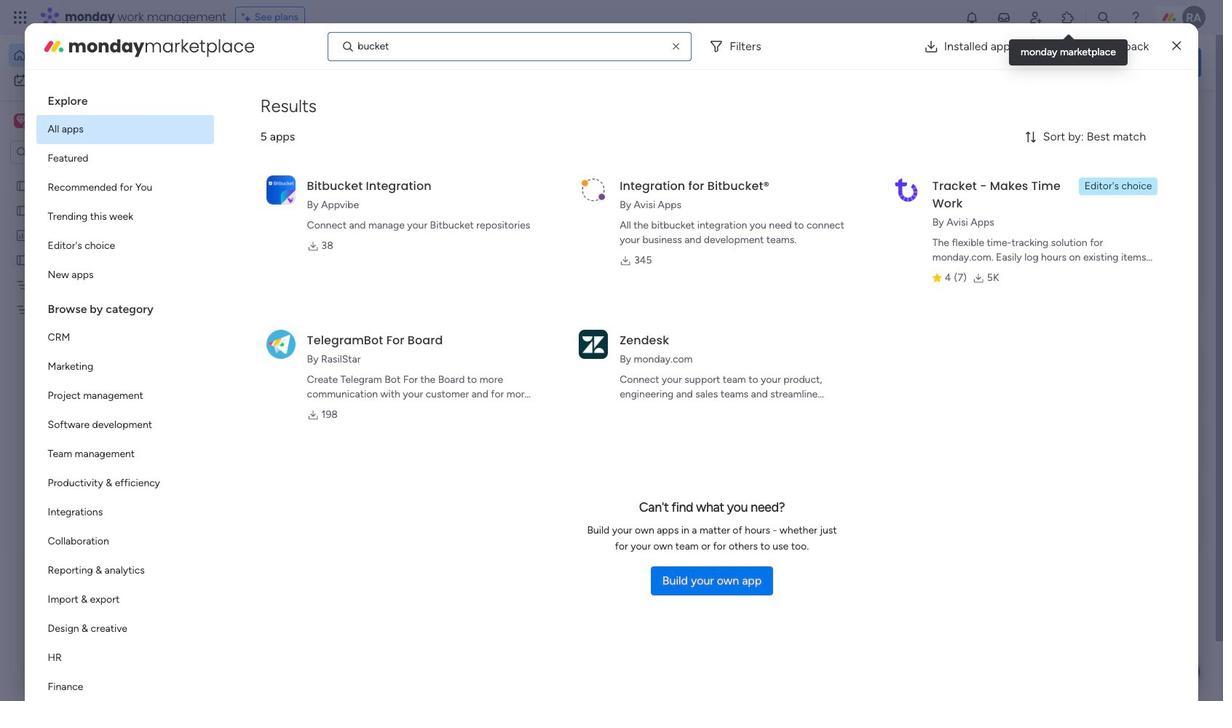Task type: locate. For each thing, give the bounding box(es) containing it.
public board image down 'public dashboard' 'image'
[[15, 253, 29, 267]]

ruby anderson image
[[1183, 6, 1206, 29]]

public dashboard image
[[15, 228, 29, 242]]

1 heading from the top
[[36, 82, 214, 115]]

v2 bolt switch image
[[1109, 54, 1117, 70]]

1 vertical spatial heading
[[36, 290, 214, 323]]

1 vertical spatial public board image
[[15, 253, 29, 267]]

0 vertical spatial heading
[[36, 82, 214, 115]]

public board image down public board image
[[15, 203, 29, 217]]

help image
[[1129, 10, 1144, 25]]

monday marketplace image
[[1061, 10, 1076, 25], [42, 35, 65, 58]]

workspace image
[[14, 113, 28, 129]]

list box
[[36, 82, 214, 701], [0, 170, 186, 518]]

public board image
[[15, 203, 29, 217], [15, 253, 29, 267]]

option
[[9, 44, 177, 67], [9, 68, 177, 92], [36, 115, 214, 144], [36, 144, 214, 173], [0, 172, 186, 175], [36, 173, 214, 203], [36, 203, 214, 232], [36, 232, 214, 261], [36, 261, 214, 290], [36, 323, 214, 353], [36, 353, 214, 382], [36, 382, 214, 411], [36, 411, 214, 440], [36, 440, 214, 469], [36, 469, 214, 498], [36, 498, 214, 527], [36, 527, 214, 557], [36, 557, 214, 586], [36, 586, 214, 615], [36, 615, 214, 644], [36, 644, 214, 673], [36, 673, 214, 701]]

app logo image
[[266, 175, 295, 205], [579, 175, 608, 205], [892, 175, 921, 205], [266, 330, 295, 359], [579, 330, 608, 359]]

0 horizontal spatial monday marketplace image
[[42, 35, 65, 58]]

1 vertical spatial monday marketplace image
[[42, 35, 65, 58]]

heading
[[36, 82, 214, 115], [36, 290, 214, 323]]

public board image
[[15, 178, 29, 192]]

0 vertical spatial monday marketplace image
[[1061, 10, 1076, 25]]

1 horizontal spatial monday marketplace image
[[1061, 10, 1076, 25]]

0 vertical spatial public board image
[[15, 203, 29, 217]]



Task type: describe. For each thing, give the bounding box(es) containing it.
getting started element
[[983, 348, 1202, 406]]

2 heading from the top
[[36, 290, 214, 323]]

templates image image
[[996, 110, 1189, 211]]

v2 user feedback image
[[995, 54, 1006, 70]]

Search in workspace field
[[31, 144, 122, 161]]

see plans image
[[242, 9, 255, 25]]

workspace image
[[16, 113, 26, 129]]

1 public board image from the top
[[15, 203, 29, 217]]

contact sales element
[[983, 488, 1202, 546]]

dapulse x slim image
[[1173, 38, 1182, 55]]

search everything image
[[1097, 10, 1112, 25]]

update feed image
[[997, 10, 1012, 25]]

quick search results list box
[[225, 136, 948, 508]]

workspace selection element
[[14, 112, 122, 131]]

notifications image
[[965, 10, 980, 25]]

2 public board image from the top
[[15, 253, 29, 267]]

invite members image
[[1029, 10, 1044, 25]]

help center element
[[983, 418, 1202, 476]]

select product image
[[13, 10, 28, 25]]



Task type: vqa. For each thing, say whether or not it's contained in the screenshot.
heading
yes



